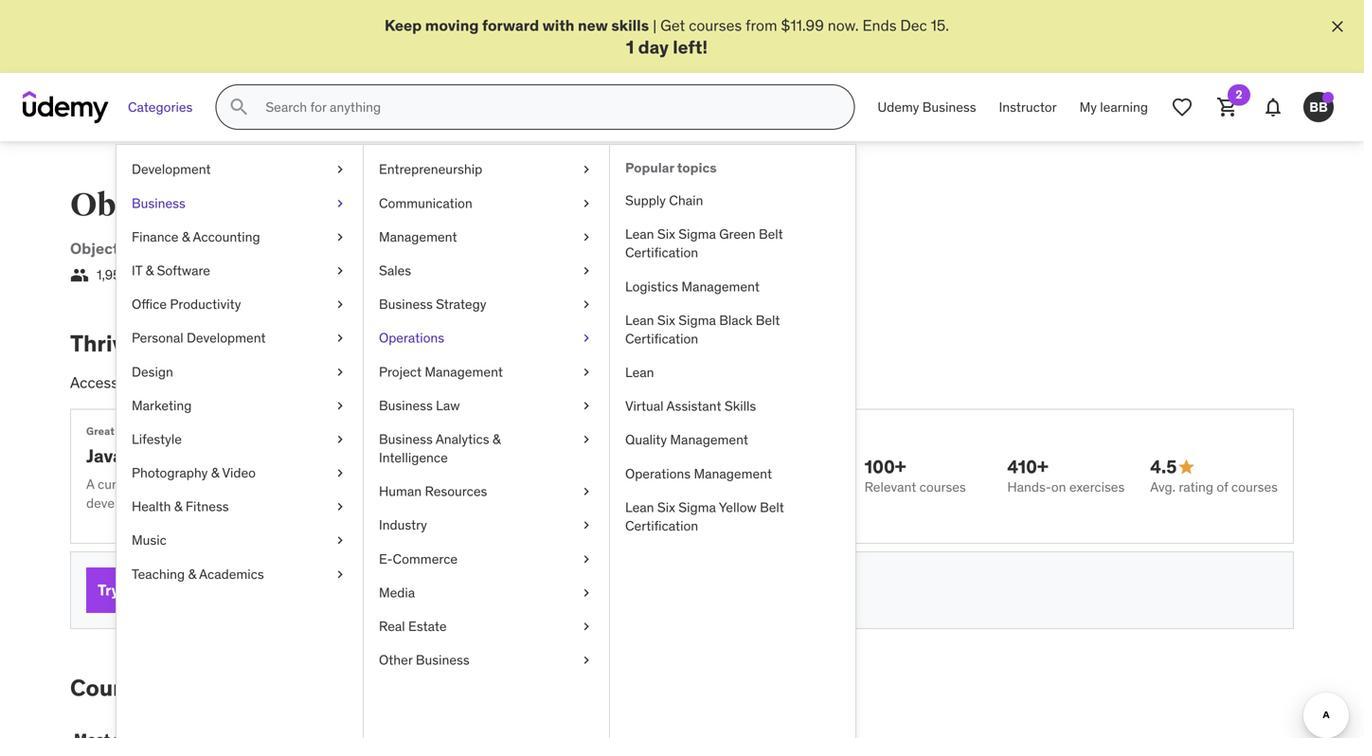 Task type: vqa. For each thing, say whether or not it's contained in the screenshot.
the Commerce
yes



Task type: locate. For each thing, give the bounding box(es) containing it.
business strategy link
[[364, 288, 609, 321]]

xsmall image inside marketing link
[[333, 396, 348, 415]]

xsmall image inside teaching & academics 'link'
[[333, 565, 348, 584]]

courses left and
[[222, 476, 268, 493]]

0 horizontal spatial operations
[[379, 329, 444, 346]]

for inside great for java developers a curated collection of courses and hands-on practice exercises to help you advance as a java developer.
[[117, 425, 132, 438]]

object up small icon
[[70, 239, 119, 258]]

oriented
[[178, 186, 316, 225], [122, 239, 186, 258]]

1 vertical spatial six
[[657, 312, 675, 329]]

0 vertical spatial belt
[[759, 226, 783, 243]]

1 horizontal spatial plan
[[644, 373, 674, 392]]

operations up project
[[379, 329, 444, 346]]

personal up design
[[132, 329, 183, 346]]

xsmall image for communication
[[579, 194, 594, 213]]

shopping cart with 2 items image
[[1217, 96, 1239, 119]]

management for operations management
[[694, 465, 772, 482]]

sigma for black
[[679, 312, 716, 329]]

0 horizontal spatial programming
[[189, 239, 289, 258]]

& for academics
[[188, 565, 196, 583]]

0 vertical spatial object
[[70, 186, 172, 225]]

keep moving forward with new skills | get courses from $11.99 now. ends dec 15. 1 day left!
[[385, 16, 949, 58]]

3 six from the top
[[657, 499, 675, 516]]

personal
[[132, 329, 183, 346], [581, 373, 640, 392], [123, 580, 186, 600]]

business law
[[379, 397, 460, 414]]

six down logistics
[[657, 312, 675, 329]]

xsmall image for project management
[[579, 363, 594, 381]]

xsmall image inside entrepreneurship link
[[579, 160, 594, 179]]

dec
[[900, 16, 927, 35]]

xsmall image inside operations 'link'
[[579, 329, 594, 347]]

xsmall image for media
[[579, 584, 594, 602]]

0 vertical spatial oriented
[[178, 186, 316, 225]]

lean for lean six sigma black belt certification
[[625, 312, 654, 329]]

development down the office productivity link
[[187, 329, 266, 346]]

entrepreneurship link
[[364, 153, 609, 186]]

& right the teaching
[[188, 565, 196, 583]]

belt inside "lean six sigma black belt certification"
[[756, 312, 780, 329]]

xsmall image for marketing
[[333, 396, 348, 415]]

sigma down chain
[[679, 226, 716, 243]]

now.
[[828, 16, 859, 35]]

oriented up 1,958,817 learners
[[122, 239, 186, 258]]

xsmall image inside finance & accounting link
[[333, 228, 348, 246]]

2 vertical spatial six
[[657, 499, 675, 516]]

1 vertical spatial belt
[[756, 312, 780, 329]]

belt right green in the top of the page
[[759, 226, 783, 243]]

lean inside lean six sigma yellow belt certification
[[625, 499, 654, 516]]

1 vertical spatial object
[[70, 239, 119, 258]]

quality management
[[625, 431, 748, 448]]

1 vertical spatial operations
[[625, 465, 691, 482]]

operations element
[[609, 145, 856, 738]]

belt right 'black'
[[756, 312, 780, 329]]

health & fitness link
[[117, 490, 363, 524]]

management up 'black'
[[682, 278, 760, 295]]

object
[[70, 186, 172, 225], [70, 239, 119, 258]]

lean down logistics
[[625, 312, 654, 329]]

rated
[[249, 373, 284, 392]]

a
[[86, 476, 94, 493]]

business down sales
[[379, 296, 433, 313]]

photography & video link
[[117, 456, 363, 490]]

exercises down intelligence
[[408, 476, 463, 493]]

0 vertical spatial personal
[[132, 329, 183, 346]]

personal right try
[[123, 580, 186, 600]]

lifestyle
[[132, 431, 182, 448]]

xsmall image for management
[[579, 228, 594, 246]]

xsmall image inside business link
[[333, 194, 348, 213]]

xsmall image inside health & fitness link
[[333, 498, 348, 516]]

2 vertical spatial personal
[[123, 580, 186, 600]]

xsmall image for lifestyle
[[333, 430, 348, 449]]

0 vertical spatial development link
[[117, 153, 363, 186]]

certification for lean six sigma green belt certification
[[625, 244, 698, 261]]

0 horizontal spatial curated
[[98, 476, 143, 493]]

operations management
[[625, 465, 772, 482]]

4.5
[[1150, 455, 1177, 478]]

udemy image
[[23, 91, 109, 123]]

sigma inside "lean six sigma black belt certification"
[[679, 312, 716, 329]]

to left help
[[466, 476, 478, 493]]

collection up health & fitness
[[146, 476, 204, 493]]

lean up virtual on the left bottom of page
[[625, 364, 654, 381]]

xsmall image for it & software
[[333, 261, 348, 280]]

courses up left!
[[689, 16, 742, 35]]

3 certification from the top
[[625, 517, 698, 534]]

teaching & academics link
[[117, 557, 363, 591]]

instructor link
[[988, 85, 1068, 130]]

2 vertical spatial belt
[[760, 499, 784, 516]]

business for business strategy
[[379, 296, 433, 313]]

xsmall image inside it & software link
[[333, 261, 348, 280]]

thrive in your career
[[70, 329, 289, 358]]

2 vertical spatial certification
[[625, 517, 698, 534]]

development up sales
[[364, 239, 460, 258]]

lean inside "lean six sigma black belt certification"
[[625, 312, 654, 329]]

quality management link
[[610, 423, 856, 457]]

0 vertical spatial operations
[[379, 329, 444, 346]]

thrive
[[70, 329, 137, 358]]

exercises left avg.
[[1070, 478, 1125, 495]]

certification up logistics
[[625, 244, 698, 261]]

operations link
[[364, 321, 609, 355]]

for left free
[[225, 580, 245, 600]]

15.
[[931, 16, 949, 35]]

0 vertical spatial for
[[400, 373, 419, 392]]

e-commerce link
[[364, 542, 609, 576]]

0 vertical spatial curated
[[345, 373, 397, 392]]

1 vertical spatial sigma
[[679, 312, 716, 329]]

1,958,817 learners
[[97, 266, 204, 283]]

1 vertical spatial collection
[[146, 476, 204, 493]]

great
[[86, 425, 115, 438]]

accounting
[[193, 228, 260, 245]]

help
[[481, 476, 507, 493]]

1 vertical spatial courses
[[70, 674, 159, 702]]

2 certification from the top
[[625, 330, 698, 347]]

0 vertical spatial sigma
[[679, 226, 716, 243]]

courses inside keep moving forward with new skills | get courses from $11.99 now. ends dec 15. 1 day left!
[[689, 16, 742, 35]]

business for business analytics & intelligence
[[379, 431, 433, 448]]

1 vertical spatial you
[[233, 674, 271, 702]]

1 horizontal spatial curated
[[345, 373, 397, 392]]

bb
[[1310, 98, 1328, 115]]

1 horizontal spatial exercises
[[1070, 478, 1125, 495]]

operations for operations management
[[625, 465, 691, 482]]

0 vertical spatial you
[[510, 476, 531, 493]]

xsmall image for teaching & academics
[[333, 565, 348, 584]]

in
[[142, 329, 162, 358]]

object for object oriented programming courses
[[70, 186, 172, 225]]

supply chain link
[[610, 184, 856, 218]]

academics
[[199, 565, 264, 583]]

2 vertical spatial to
[[164, 674, 186, 702]]

xsmall image for health & fitness
[[333, 498, 348, 516]]

0 horizontal spatial exercises
[[408, 476, 463, 493]]

1 vertical spatial plan
[[189, 580, 221, 600]]

six for lean six sigma yellow belt certification
[[657, 499, 675, 516]]

curated up developer.
[[98, 476, 143, 493]]

xsmall image inside industry link
[[579, 516, 594, 535]]

courses right relevant
[[920, 478, 966, 495]]

certification down logistics
[[625, 330, 698, 347]]

2 vertical spatial development
[[187, 329, 266, 346]]

a right as
[[604, 476, 611, 493]]

xsmall image for business
[[333, 194, 348, 213]]

1 object from the top
[[70, 186, 172, 225]]

entrepreneurship
[[379, 161, 482, 178]]

personal development
[[132, 329, 266, 346]]

xsmall image for sales
[[579, 261, 594, 280]]

xsmall image for industry
[[579, 516, 594, 535]]

notifications image
[[1262, 96, 1285, 119]]

0 vertical spatial certification
[[625, 244, 698, 261]]

moving
[[425, 16, 479, 35]]

learning
[[1100, 98, 1148, 115]]

0 vertical spatial plan
[[644, 373, 674, 392]]

certification for lean six sigma yellow belt certification
[[625, 517, 698, 534]]

in-
[[423, 373, 441, 392]]

six inside the lean six sigma green belt certification
[[657, 226, 675, 243]]

management up operations management
[[670, 431, 748, 448]]

xsmall image inside 'human resources' link
[[579, 482, 594, 501]]

exercises
[[408, 476, 463, 493], [1070, 478, 1125, 495]]

sigma inside lean six sigma yellow belt certification
[[679, 499, 716, 516]]

personal up virtual on the left bottom of page
[[581, 373, 640, 392]]

& left video
[[211, 464, 219, 481]]

to left the get
[[164, 674, 186, 702]]

of up fitness
[[207, 476, 218, 493]]

management for logistics management
[[682, 278, 760, 295]]

xsmall image inside other business link
[[579, 651, 594, 670]]

0 horizontal spatial you
[[233, 674, 271, 702]]

month
[[436, 581, 474, 598]]

2 horizontal spatial a
[[604, 476, 611, 493]]

business right "udemy"
[[923, 98, 976, 115]]

strategy
[[436, 296, 486, 313]]

sigma down operations management
[[679, 499, 716, 516]]

1 horizontal spatial on
[[1051, 478, 1066, 495]]

collection inside great for java developers a curated collection of courses and hands-on practice exercises to help you advance as a java developer.
[[146, 476, 204, 493]]

0 vertical spatial courses
[[541, 186, 665, 225]]

& right health
[[174, 498, 182, 515]]

photography
[[132, 464, 208, 481]]

operations management link
[[610, 457, 856, 491]]

development down categories dropdown button
[[132, 161, 211, 178]]

certification down "java"
[[625, 517, 698, 534]]

relevant
[[865, 478, 916, 495]]

& right finance
[[182, 228, 190, 245]]

a
[[122, 373, 130, 392], [569, 373, 577, 392], [604, 476, 611, 493]]

a left design
[[122, 373, 130, 392]]

xsmall image inside the management link
[[579, 228, 594, 246]]

personal development link
[[117, 321, 363, 355]]

business down access a collection of top-rated courses curated for in-demand roles with a personal plan subscription.
[[379, 397, 433, 414]]

other business
[[379, 651, 470, 669]]

skills
[[611, 16, 649, 35]]

law
[[436, 397, 460, 414]]

1 vertical spatial to
[[466, 476, 478, 493]]

belt for lean six sigma green belt certification
[[759, 226, 783, 243]]

belt
[[759, 226, 783, 243], [756, 312, 780, 329], [760, 499, 784, 516]]

0 vertical spatial with
[[543, 16, 575, 35]]

xsmall image inside "design" link
[[333, 363, 348, 381]]

my
[[1080, 98, 1097, 115]]

photography & video
[[132, 464, 256, 481]]

xsmall image inside the business law "link"
[[579, 396, 594, 415]]

advance
[[534, 476, 584, 493]]

operations down quality
[[625, 465, 691, 482]]

object up finance
[[70, 186, 172, 225]]

& right analytics
[[493, 431, 501, 448]]

1 horizontal spatial operations
[[625, 465, 691, 482]]

lean down supply
[[625, 226, 654, 243]]

courses right rated
[[288, 373, 341, 392]]

certification
[[625, 244, 698, 261], [625, 330, 698, 347], [625, 517, 698, 534]]

xsmall image inside lifestyle link
[[333, 430, 348, 449]]

lean six sigma yellow belt certification link
[[610, 491, 856, 543]]

developer.
[[86, 494, 147, 511]]

with right roles
[[537, 373, 566, 392]]

sigma down logistics management
[[679, 312, 716, 329]]

xsmall image for finance & accounting
[[333, 228, 348, 246]]

1 six from the top
[[657, 226, 675, 243]]

forward
[[482, 16, 539, 35]]

xsmall image for office productivity
[[333, 295, 348, 314]]

left!
[[673, 35, 708, 58]]

& inside 'link'
[[188, 565, 196, 583]]

great for java developers a curated collection of courses and hands-on practice exercises to help you advance as a java developer.
[[86, 425, 638, 511]]

lean for lean six sigma green belt certification
[[625, 226, 654, 243]]

hands-
[[1008, 478, 1051, 495]]

management for quality management
[[670, 431, 748, 448]]

xsmall image inside music link
[[333, 531, 348, 550]]

per
[[413, 581, 433, 598]]

udemy business
[[878, 98, 976, 115]]

development
[[132, 161, 211, 178], [364, 239, 460, 258], [187, 329, 266, 346]]

xsmall image inside business analytics & intelligence link
[[579, 430, 594, 449]]

xsmall image for business analytics & intelligence
[[579, 430, 594, 449]]

xsmall image inside media link
[[579, 584, 594, 602]]

you have alerts image
[[1323, 92, 1334, 103]]

belt right yellow
[[760, 499, 784, 516]]

1 horizontal spatial programming
[[322, 186, 535, 225]]

certification inside the lean six sigma green belt certification
[[625, 244, 698, 261]]

1 certification from the top
[[625, 244, 698, 261]]

management up 'law'
[[425, 363, 503, 380]]

1 vertical spatial with
[[537, 373, 566, 392]]

1 vertical spatial for
[[117, 425, 132, 438]]

courses
[[541, 186, 665, 225], [70, 674, 159, 702]]

six down supply chain
[[657, 226, 675, 243]]

popular topics
[[625, 159, 717, 176]]

1 vertical spatial curated
[[98, 476, 143, 493]]

udemy
[[878, 98, 919, 115]]

programming for relates
[[189, 239, 289, 258]]

business up finance
[[132, 195, 185, 212]]

xsmall image for development
[[333, 160, 348, 179]]

certification inside "lean six sigma black belt certification"
[[625, 330, 698, 347]]

chain
[[669, 192, 703, 209]]

starting
[[304, 581, 352, 598]]

lean down "java"
[[625, 499, 654, 516]]

lifestyle link
[[117, 423, 363, 456]]

operations for operations
[[379, 329, 444, 346]]

xsmall image inside the office productivity link
[[333, 295, 348, 314]]

2 sigma from the top
[[679, 312, 716, 329]]

for left in-
[[400, 373, 419, 392]]

management for project management
[[425, 363, 503, 380]]

0 vertical spatial six
[[657, 226, 675, 243]]

& for video
[[211, 464, 219, 481]]

1 horizontal spatial for
[[225, 580, 245, 600]]

oriented for object oriented programming courses
[[178, 186, 316, 225]]

2 vertical spatial sigma
[[679, 499, 716, 516]]

avg. rating of courses
[[1150, 478, 1278, 495]]

xsmall image inside personal development link
[[333, 329, 348, 347]]

0 horizontal spatial courses
[[70, 674, 159, 702]]

career
[[220, 329, 289, 358]]

six inside lean six sigma yellow belt certification
[[657, 499, 675, 516]]

sigma inside the lean six sigma green belt certification
[[679, 226, 716, 243]]

green
[[719, 226, 756, 243]]

2 horizontal spatial to
[[466, 476, 478, 493]]

submit search image
[[228, 96, 250, 119]]

1 horizontal spatial you
[[510, 476, 531, 493]]

on
[[338, 476, 353, 493], [1051, 478, 1066, 495]]

software
[[157, 262, 210, 279]]

of left "top-"
[[203, 373, 216, 392]]

business up intelligence
[[379, 431, 433, 448]]

other business link
[[364, 643, 609, 677]]

six inside "lean six sigma black belt certification"
[[657, 312, 675, 329]]

xsmall image inside photography & video link
[[333, 464, 348, 482]]

1 sigma from the top
[[679, 226, 716, 243]]

development link up sales
[[364, 239, 460, 258]]

xsmall image
[[333, 160, 348, 179], [333, 194, 348, 213], [333, 228, 348, 246], [333, 261, 348, 280], [333, 295, 348, 314], [579, 295, 594, 314], [579, 329, 594, 347], [579, 396, 594, 415], [333, 430, 348, 449], [579, 430, 594, 449], [333, 464, 348, 482], [333, 498, 348, 516], [579, 516, 594, 535], [333, 531, 348, 550], [333, 565, 348, 584], [579, 617, 594, 636]]

xsmall image inside communication "link"
[[579, 194, 594, 213]]

certification inside lean six sigma yellow belt certification
[[625, 517, 698, 534]]

1 vertical spatial certification
[[625, 330, 698, 347]]

six down operations management
[[657, 499, 675, 516]]

0 horizontal spatial on
[[338, 476, 353, 493]]

management down quality management link
[[694, 465, 772, 482]]

curated up business law
[[345, 373, 397, 392]]

of inside great for java developers a curated collection of courses and hands-on practice exercises to help you advance as a java developer.
[[207, 476, 218, 493]]

new
[[578, 16, 608, 35]]

exercises inside 410+ hands-on exercises
[[1070, 478, 1125, 495]]

100+
[[865, 455, 906, 478]]

belt inside lean six sigma yellow belt certification
[[760, 499, 784, 516]]

xsmall image
[[579, 160, 594, 179], [579, 194, 594, 213], [579, 228, 594, 246], [579, 261, 594, 280], [333, 329, 348, 347], [333, 363, 348, 381], [579, 363, 594, 381], [333, 396, 348, 415], [579, 482, 594, 501], [579, 550, 594, 568], [579, 584, 594, 602], [579, 651, 594, 670]]

it & software link
[[117, 254, 363, 288]]

you inside great for java developers a curated collection of courses and hands-on practice exercises to help you advance as a java developer.
[[510, 476, 531, 493]]

1 vertical spatial personal
[[581, 373, 640, 392]]

4 lean from the top
[[625, 499, 654, 516]]

belt inside the lean six sigma green belt certification
[[759, 226, 783, 243]]

real
[[379, 618, 405, 635]]

xsmall image inside "sales" link
[[579, 261, 594, 280]]

sigma for green
[[679, 226, 716, 243]]

xsmall image inside business strategy "link"
[[579, 295, 594, 314]]

xsmall image for business law
[[579, 396, 594, 415]]

demand
[[441, 373, 496, 392]]

collection up marketing on the bottom left
[[134, 373, 200, 392]]

of right rating
[[1217, 478, 1228, 495]]

you right help
[[510, 476, 531, 493]]

1 vertical spatial programming
[[189, 239, 289, 258]]

operations inside 'link'
[[379, 329, 444, 346]]

lean six sigma green belt certification link
[[610, 218, 856, 270]]

2 six from the top
[[657, 312, 675, 329]]

1 vertical spatial oriented
[[122, 239, 186, 258]]

with left new
[[543, 16, 575, 35]]

xsmall image for personal development
[[333, 329, 348, 347]]

you right the get
[[233, 674, 271, 702]]

2 horizontal spatial for
[[400, 373, 419, 392]]

lean inside the lean six sigma green belt certification
[[625, 226, 654, 243]]

xsmall image inside project management link
[[579, 363, 594, 381]]

commerce
[[393, 550, 458, 567]]

resources
[[425, 483, 487, 500]]

business inside business analytics & intelligence
[[379, 431, 433, 448]]

1 lean from the top
[[625, 226, 654, 243]]

oriented up accounting
[[178, 186, 316, 225]]

2 object from the top
[[70, 239, 119, 258]]

3 lean from the top
[[625, 364, 654, 381]]

& right it
[[146, 262, 154, 279]]

object oriented programming relates to development
[[70, 239, 460, 258]]

0 horizontal spatial for
[[117, 425, 132, 438]]

xsmall image inside e-commerce link
[[579, 550, 594, 568]]

a right roles
[[569, 373, 577, 392]]

$16.58
[[370, 581, 410, 598]]

xsmall image inside real estate link
[[579, 617, 594, 636]]

development link
[[117, 153, 363, 186], [364, 239, 460, 258]]

0 vertical spatial to
[[345, 239, 360, 258]]

0 vertical spatial programming
[[322, 186, 535, 225]]

development link down submit search 'icon' on the left of page
[[117, 153, 363, 186]]

2 lean from the top
[[625, 312, 654, 329]]

3 sigma from the top
[[679, 499, 716, 516]]

to right relates
[[345, 239, 360, 258]]

business link
[[117, 186, 363, 220]]

business law link
[[364, 389, 609, 423]]

for right great
[[117, 425, 132, 438]]

assistant
[[667, 398, 721, 415]]



Task type: describe. For each thing, give the bounding box(es) containing it.
& inside business analytics & intelligence
[[493, 431, 501, 448]]

office
[[132, 296, 167, 313]]

exercises inside great for java developers a curated collection of courses and hands-on practice exercises to help you advance as a java developer.
[[408, 476, 463, 493]]

& for accounting
[[182, 228, 190, 245]]

learners
[[156, 266, 204, 283]]

intelligence
[[379, 449, 448, 466]]

music
[[132, 532, 167, 549]]

subscription.
[[677, 373, 764, 392]]

certification for lean six sigma black belt certification
[[625, 330, 698, 347]]

analytics
[[436, 431, 489, 448]]

human resources
[[379, 483, 487, 500]]

0 vertical spatial collection
[[134, 373, 200, 392]]

free
[[248, 580, 277, 600]]

2 vertical spatial for
[[225, 580, 245, 600]]

$11.99
[[781, 16, 824, 35]]

keep
[[385, 16, 422, 35]]

finance
[[132, 228, 179, 245]]

lean for lean six sigma yellow belt certification
[[625, 499, 654, 516]]

xsmall image for entrepreneurship
[[579, 160, 594, 179]]

media
[[379, 584, 415, 601]]

sigma for yellow
[[679, 499, 716, 516]]

finance & accounting link
[[117, 220, 363, 254]]

1,958,817
[[97, 266, 152, 283]]

virtual assistant skills
[[625, 398, 756, 415]]

business strategy
[[379, 296, 486, 313]]

relates
[[292, 239, 342, 258]]

lean for lean
[[625, 364, 654, 381]]

belt for lean six sigma yellow belt certification
[[760, 499, 784, 516]]

it
[[132, 262, 142, 279]]

anytime.
[[582, 581, 632, 598]]

human
[[379, 483, 422, 500]]

on inside great for java developers a curated collection of courses and hands-on practice exercises to help you advance as a java developer.
[[338, 476, 353, 493]]

0 horizontal spatial plan
[[189, 580, 221, 600]]

to inside great for java developers a curated collection of courses and hands-on practice exercises to help you advance as a java developer.
[[466, 476, 478, 493]]

100+ relevant courses
[[865, 455, 966, 495]]

other
[[379, 651, 413, 669]]

cancel
[[538, 581, 578, 598]]

get
[[191, 674, 228, 702]]

1 vertical spatial development
[[364, 239, 460, 258]]

finance & accounting
[[132, 228, 260, 245]]

lean six sigma green belt certification
[[625, 226, 783, 261]]

health
[[132, 498, 171, 515]]

thrive in your career element
[[70, 329, 1294, 629]]

office productivity
[[132, 296, 241, 313]]

& for software
[[146, 262, 154, 279]]

teaching & academics
[[132, 565, 264, 583]]

top-
[[220, 373, 249, 392]]

on inside 410+ hands-on exercises
[[1051, 478, 1066, 495]]

xsmall image for photography & video
[[333, 464, 348, 482]]

1 horizontal spatial a
[[569, 373, 577, 392]]

try personal plan for free link
[[86, 567, 289, 613]]

1 horizontal spatial to
[[345, 239, 360, 258]]

small image
[[1177, 458, 1196, 477]]

xsmall image for design
[[333, 363, 348, 381]]

java
[[86, 444, 123, 467]]

0 horizontal spatial to
[[164, 674, 186, 702]]

& for fitness
[[174, 498, 182, 515]]

six for lean six sigma black belt certification
[[657, 312, 675, 329]]

lean six sigma black belt certification
[[625, 312, 780, 347]]

programming for courses
[[322, 186, 535, 225]]

curated inside great for java developers a curated collection of courses and hands-on practice exercises to help you advance as a java developer.
[[98, 476, 143, 493]]

marketing
[[132, 397, 192, 414]]

design
[[132, 363, 173, 380]]

real estate
[[379, 618, 447, 635]]

xsmall image for other business
[[579, 651, 594, 670]]

hands-
[[297, 476, 338, 493]]

topics
[[677, 159, 717, 176]]

music link
[[117, 524, 363, 557]]

xsmall image for music
[[333, 531, 348, 550]]

small image
[[70, 266, 89, 285]]

courses to get you started
[[70, 674, 355, 702]]

quality
[[625, 431, 667, 448]]

xsmall image for real estate
[[579, 617, 594, 636]]

0 vertical spatial development
[[132, 161, 211, 178]]

started
[[277, 674, 355, 702]]

business for business
[[132, 195, 185, 212]]

logistics management link
[[610, 270, 856, 304]]

management down communication on the left top of the page
[[379, 228, 457, 245]]

access a collection of top-rated courses curated for in-demand roles with a personal plan subscription.
[[70, 373, 764, 392]]

courses right rating
[[1232, 478, 1278, 495]]

try
[[98, 580, 119, 600]]

lean six sigma black belt certification link
[[610, 304, 856, 356]]

communication link
[[364, 186, 609, 220]]

at
[[355, 581, 367, 598]]

lean six sigma yellow belt certification
[[625, 499, 784, 534]]

xsmall image for business strategy
[[579, 295, 594, 314]]

business down estate
[[416, 651, 470, 669]]

day
[[638, 35, 669, 58]]

logistics management
[[625, 278, 760, 295]]

xsmall image for human resources
[[579, 482, 594, 501]]

with inside thrive in your career element
[[537, 373, 566, 392]]

six for lean six sigma green belt certification
[[657, 226, 675, 243]]

1 horizontal spatial courses
[[541, 186, 665, 225]]

courses inside great for java developers a curated collection of courses and hands-on practice exercises to help you advance as a java developer.
[[222, 476, 268, 493]]

project management link
[[364, 355, 609, 389]]

project
[[379, 363, 422, 380]]

project management
[[379, 363, 503, 380]]

logistics
[[625, 278, 678, 295]]

virtual assistant skills link
[[610, 390, 856, 423]]

categories button
[[117, 85, 204, 130]]

communication
[[379, 195, 473, 212]]

2
[[1236, 87, 1243, 102]]

ends
[[863, 16, 897, 35]]

courses inside the 100+ relevant courses
[[920, 478, 966, 495]]

business analytics & intelligence
[[379, 431, 501, 466]]

0 horizontal spatial a
[[122, 373, 130, 392]]

wishlist image
[[1171, 96, 1194, 119]]

Search for anything text field
[[262, 91, 831, 123]]

supply chain
[[625, 192, 703, 209]]

sales link
[[364, 254, 609, 288]]

a inside great for java developers a curated collection of courses and hands-on practice exercises to help you advance as a java developer.
[[604, 476, 611, 493]]

human resources link
[[364, 475, 609, 509]]

video
[[222, 464, 256, 481]]

xsmall image for e-commerce
[[579, 550, 594, 568]]

close image
[[1328, 17, 1347, 36]]

object for object oriented programming relates to development
[[70, 239, 119, 258]]

with inside keep moving forward with new skills | get courses from $11.99 now. ends dec 15. 1 day left!
[[543, 16, 575, 35]]

business for business law
[[379, 397, 433, 414]]

avg.
[[1150, 478, 1176, 495]]

belt for lean six sigma black belt certification
[[756, 312, 780, 329]]

xsmall image for operations
[[579, 329, 594, 347]]

design link
[[117, 355, 363, 389]]

business analytics & intelligence link
[[364, 423, 609, 475]]

1 vertical spatial development link
[[364, 239, 460, 258]]

oriented for object oriented programming relates to development
[[122, 239, 186, 258]]



